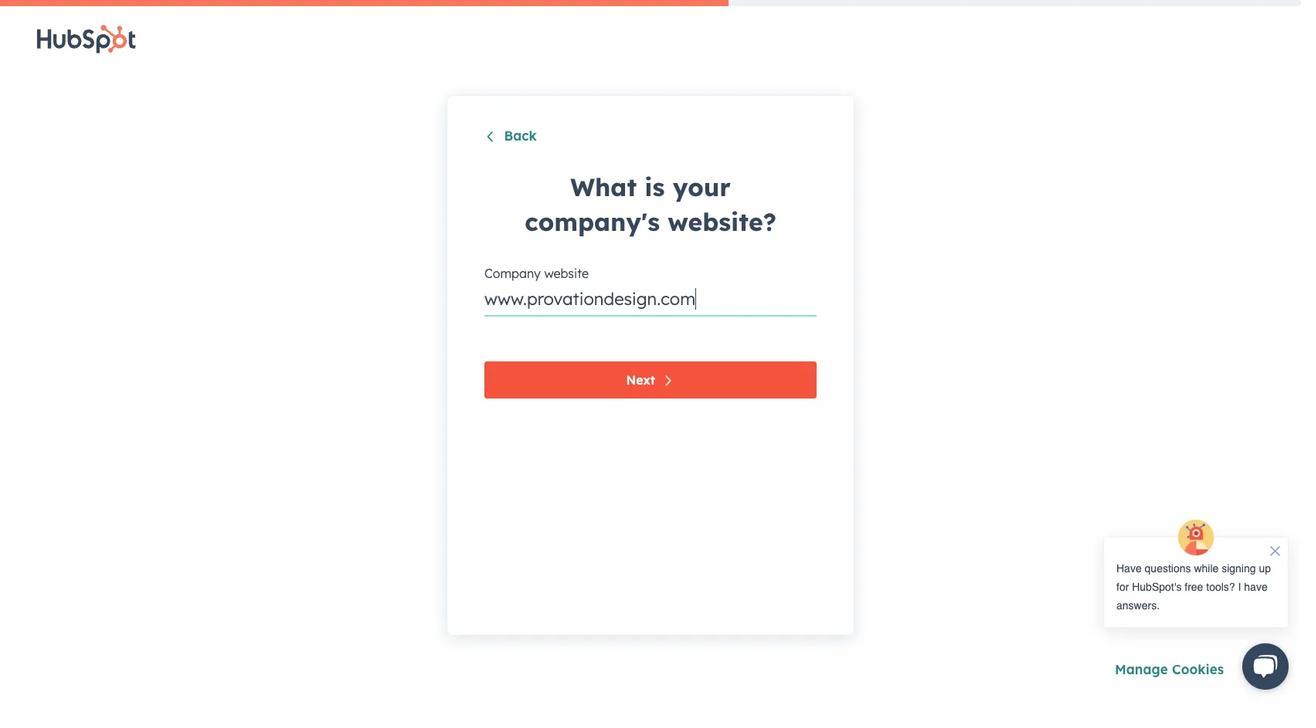 Task type: describe. For each thing, give the bounding box(es) containing it.
company's
[[525, 206, 660, 237]]

company website
[[485, 266, 589, 281]]

back button
[[485, 127, 537, 147]]

back
[[504, 127, 537, 144]]

step 5 of 8 progress bar
[[0, 0, 729, 6]]

what
[[571, 171, 637, 202]]

website
[[545, 266, 589, 281]]

next button
[[485, 362, 817, 399]]

website?
[[668, 206, 777, 237]]



Task type: vqa. For each thing, say whether or not it's contained in the screenshot.
the back button
yes



Task type: locate. For each thing, give the bounding box(es) containing it.
next
[[627, 372, 656, 388]]

chat widget region
[[1088, 519, 1302, 703]]

company
[[485, 266, 541, 281]]

manage cookies link
[[1115, 662, 1225, 678]]

manage cookies
[[1115, 662, 1225, 678]]

cookies
[[1173, 662, 1225, 678]]

manage
[[1115, 662, 1169, 678]]

what is your company's website?
[[525, 171, 777, 237]]

Company website text field
[[485, 286, 817, 317]]

is
[[645, 171, 665, 202]]

your
[[673, 171, 731, 202]]

hubspot image
[[37, 25, 136, 53]]



